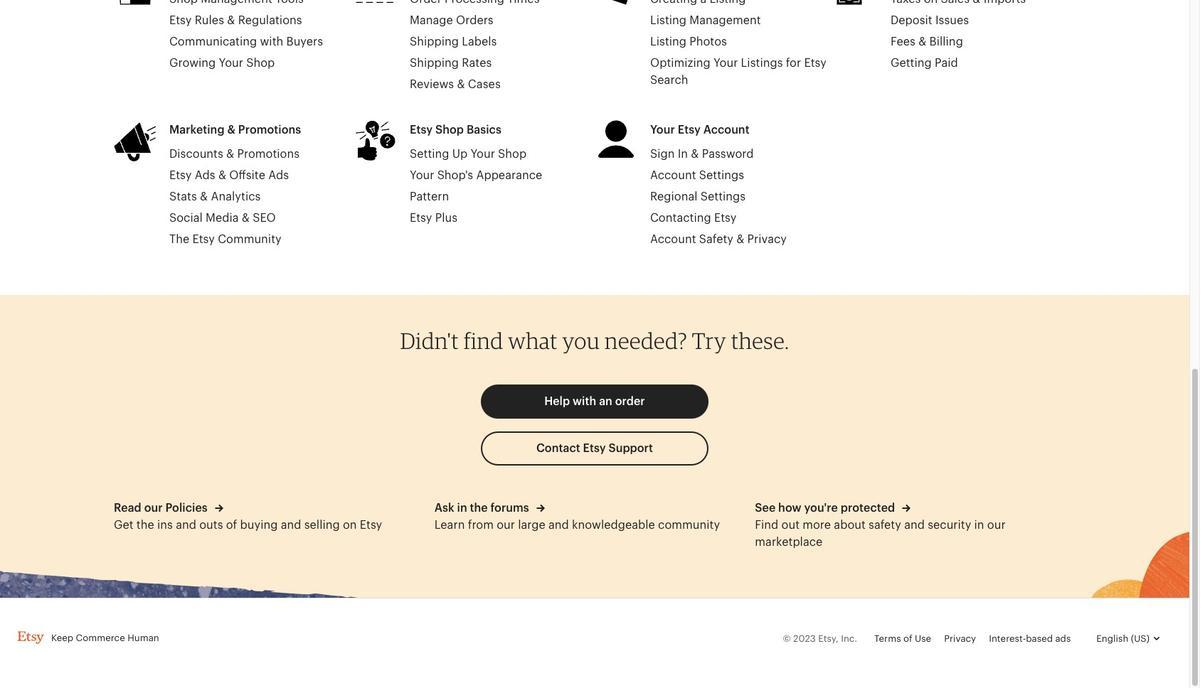 Task type: describe. For each thing, give the bounding box(es) containing it.
selling
[[304, 519, 340, 531]]

support
[[609, 442, 653, 454]]

our inside see how you're protected find out more about safety and security in our marketplace
[[987, 519, 1006, 531]]

your etsy account
[[650, 124, 750, 136]]

privacy inside 'didn't find what you needed? try these.' main content
[[747, 233, 787, 245]]

your etsy account link
[[650, 124, 750, 136]]

contact
[[536, 442, 580, 454]]

etsy rules & regulations
[[169, 14, 302, 26]]

etsy up the "account safety & privacy" 'link'
[[714, 212, 737, 224]]

basics
[[467, 124, 501, 136]]

paid
[[935, 57, 958, 69]]

listing management
[[650, 14, 761, 26]]

promotions for marketing & promotions
[[238, 124, 301, 136]]

getting paid link
[[891, 57, 958, 69]]

1 and from the left
[[176, 519, 196, 531]]

learn
[[434, 519, 465, 531]]

account safety & privacy link
[[650, 233, 787, 245]]

how
[[778, 502, 801, 514]]

from
[[468, 519, 494, 531]]

1 vertical spatial shop
[[435, 124, 464, 136]]

pattern
[[410, 190, 449, 202]]

buying
[[240, 519, 278, 531]]

growing your shop
[[169, 57, 275, 69]]

community
[[218, 233, 281, 245]]

the etsy community link
[[169, 233, 281, 245]]

listing management link
[[650, 14, 761, 26]]

needed?
[[605, 329, 687, 354]]

2023
[[793, 634, 816, 644]]

search
[[650, 74, 688, 86]]

ask in the forums link
[[434, 500, 545, 517]]

social media & seo
[[169, 212, 276, 224]]

& left cases
[[457, 78, 465, 90]]

outs
[[199, 519, 223, 531]]

setting
[[410, 148, 449, 160]]

with for an
[[573, 395, 596, 407]]

& right stats
[[200, 190, 208, 202]]

etsy ads & offsite ads
[[169, 169, 289, 181]]

1 ads from the left
[[195, 169, 215, 181]]

buyers
[[286, 35, 323, 47]]

etsy,
[[818, 634, 839, 644]]

© 2023 etsy, inc.
[[783, 634, 857, 644]]

your up sign
[[650, 124, 675, 136]]

(us)
[[1131, 634, 1150, 644]]

2 and from the left
[[281, 519, 301, 531]]

& up discounts & promotions
[[227, 124, 235, 136]]

etsy right the the
[[192, 233, 215, 245]]

reviews
[[410, 78, 454, 90]]

order
[[615, 395, 645, 407]]

interest-based ads
[[989, 634, 1071, 644]]

communicating with buyers link
[[169, 35, 323, 47]]

find
[[755, 519, 778, 531]]

analytics
[[211, 190, 261, 202]]

our inside "read our policies get the ins and outs of buying and selling on etsy"
[[144, 502, 163, 514]]

about
[[834, 519, 866, 531]]

and inside see how you're protected find out more about safety and security in our marketplace
[[904, 519, 925, 531]]

setting up your shop
[[410, 148, 527, 160]]

deposit
[[891, 14, 932, 26]]

1 horizontal spatial privacy
[[944, 634, 976, 644]]

forums
[[491, 502, 529, 514]]

our inside ask in the forums learn from our large and knowledgeable community
[[497, 519, 515, 531]]

get
[[114, 519, 133, 531]]

social
[[169, 212, 203, 224]]

cases
[[468, 78, 501, 90]]

fees & billing
[[891, 35, 963, 47]]

etsy up 'setting' at top left
[[410, 124, 433, 136]]

ask
[[434, 502, 454, 514]]

growing your shop link
[[169, 57, 275, 69]]

social media & seo link
[[169, 212, 276, 224]]

account for account settings
[[650, 169, 696, 181]]

your inside "optimizing your listings for etsy search"
[[713, 57, 738, 69]]

contacting etsy link
[[650, 212, 737, 224]]

& left seo
[[242, 212, 250, 224]]

discounts & promotions link
[[169, 148, 300, 160]]

etsy shop basics
[[410, 124, 501, 136]]

fees
[[891, 35, 916, 47]]

optimizing your listings for etsy search
[[650, 57, 827, 86]]

etsy rules & regulations link
[[169, 14, 302, 26]]

the inside "read our policies get the ins and outs of buying and selling on etsy"
[[136, 519, 154, 531]]

manage orders
[[410, 14, 493, 26]]

stats & analytics
[[169, 190, 261, 202]]

rules
[[195, 14, 224, 26]]

fees & billing link
[[891, 35, 963, 47]]

0 vertical spatial account
[[703, 124, 750, 136]]

etsy inside "optimizing your listings for etsy search"
[[804, 57, 827, 69]]

reviews & cases
[[410, 78, 501, 90]]

sign
[[650, 148, 675, 160]]

see how you're protected find out more about safety and security in our marketplace
[[755, 502, 1006, 548]]

account settings link
[[650, 169, 744, 181]]

pattern link
[[410, 190, 449, 202]]

community
[[658, 519, 720, 531]]

1 vertical spatial of
[[903, 634, 912, 644]]

etsy down pattern
[[410, 212, 432, 224]]

didn't find what you needed? try these. main content
[[0, 0, 1189, 598]]

account for account safety & privacy
[[650, 233, 696, 245]]

contact etsy support link
[[481, 432, 709, 466]]

terms of use link
[[874, 634, 931, 644]]

communicating
[[169, 35, 257, 47]]

etsy inside "read our policies get the ins and outs of buying and selling on etsy"
[[360, 519, 382, 531]]

listings
[[741, 57, 783, 69]]

regional settings
[[650, 190, 746, 202]]

out
[[781, 519, 800, 531]]



Task type: locate. For each thing, give the bounding box(es) containing it.
& up stats & analytics link
[[218, 169, 226, 181]]

protected
[[841, 502, 895, 514]]

your down communicating with buyers link
[[219, 57, 243, 69]]

shop up "appearance" on the top
[[498, 148, 527, 160]]

your up pattern link
[[410, 169, 434, 181]]

etsy up stats
[[169, 169, 192, 181]]

1 vertical spatial shipping
[[410, 57, 459, 69]]

2 shipping from the top
[[410, 57, 459, 69]]

in right ask
[[457, 502, 467, 514]]

the inside ask in the forums learn from our large and knowledgeable community
[[470, 502, 488, 514]]

shipping down manage
[[410, 35, 459, 47]]

and right the large
[[548, 519, 569, 531]]

0 horizontal spatial with
[[260, 35, 283, 47]]

and down policies
[[176, 519, 196, 531]]

1 listing from the top
[[650, 14, 687, 26]]

promotions for discounts & promotions
[[237, 148, 300, 160]]

1 shipping from the top
[[410, 35, 459, 47]]

privacy right use
[[944, 634, 976, 644]]

0 horizontal spatial our
[[144, 502, 163, 514]]

up
[[452, 148, 468, 160]]

labels
[[462, 35, 497, 47]]

etsy right contact
[[583, 442, 606, 454]]

marketing
[[169, 124, 225, 136]]

the left ins
[[136, 519, 154, 531]]

learn from our large and knowledgeable community link
[[434, 519, 720, 531]]

an
[[599, 395, 612, 407]]

help with an order link
[[481, 385, 709, 419]]

1 vertical spatial privacy
[[944, 634, 976, 644]]

2 horizontal spatial our
[[987, 519, 1006, 531]]

2 vertical spatial shop
[[498, 148, 527, 160]]

etsy right for
[[804, 57, 827, 69]]

read our policies link
[[114, 500, 223, 517]]

plus
[[435, 212, 457, 224]]

and right safety
[[904, 519, 925, 531]]

& right rules at the left of the page
[[227, 14, 235, 26]]

0 horizontal spatial the
[[136, 519, 154, 531]]

contacting etsy
[[650, 212, 737, 224]]

media
[[206, 212, 239, 224]]

account up regional in the top of the page
[[650, 169, 696, 181]]

2 listing from the top
[[650, 35, 687, 47]]

2 vertical spatial account
[[650, 233, 696, 245]]

of inside "read our policies get the ins and outs of buying and selling on etsy"
[[226, 519, 237, 531]]

our up ins
[[144, 502, 163, 514]]

1 horizontal spatial the
[[470, 502, 488, 514]]

you're
[[804, 502, 838, 514]]

interest-based ads link
[[989, 634, 1071, 644]]

0 vertical spatial settings
[[699, 169, 744, 181]]

& up the etsy ads & offsite ads
[[226, 148, 234, 160]]

0 vertical spatial shop
[[246, 57, 275, 69]]

your up "your shop's appearance" 'link'
[[471, 148, 495, 160]]

growing
[[169, 57, 216, 69]]

seo
[[253, 212, 276, 224]]

large
[[518, 519, 545, 531]]

and inside ask in the forums learn from our large and knowledgeable community
[[548, 519, 569, 531]]

with for buyers
[[260, 35, 283, 47]]

1 vertical spatial settings
[[701, 190, 746, 202]]

with left an
[[573, 395, 596, 407]]

1 horizontal spatial with
[[573, 395, 596, 407]]

© 2023 etsy, inc. link
[[783, 634, 857, 644]]

see how you're protected link
[[755, 500, 911, 517]]

0 horizontal spatial privacy
[[747, 233, 787, 245]]

0 vertical spatial promotions
[[238, 124, 301, 136]]

safety
[[869, 519, 901, 531]]

of
[[226, 519, 237, 531], [903, 634, 912, 644]]

settings for account settings
[[699, 169, 744, 181]]

etsy left rules at the left of the page
[[169, 14, 192, 26]]

interest-
[[989, 634, 1026, 644]]

account safety & privacy
[[650, 233, 787, 245]]

keep commerce human
[[51, 633, 159, 644]]

etsy plus link
[[410, 212, 457, 224]]

privacy
[[747, 233, 787, 245], [944, 634, 976, 644]]

2 horizontal spatial shop
[[498, 148, 527, 160]]

in
[[678, 148, 688, 160]]

terms
[[874, 634, 901, 644]]

these.
[[731, 329, 789, 354]]

©
[[783, 634, 791, 644]]

in right security
[[974, 519, 984, 531]]

didn't find what you needed? try these.
[[400, 329, 789, 354]]

2 ads from the left
[[268, 169, 289, 181]]

discounts & promotions
[[169, 148, 300, 160]]

etsy image
[[17, 632, 44, 645]]

1 vertical spatial in
[[974, 519, 984, 531]]

our right security
[[987, 519, 1006, 531]]

promotions up offsite at the top of the page
[[237, 148, 300, 160]]

deposit issues
[[891, 14, 969, 26]]

getting paid
[[891, 57, 958, 69]]

settings down 'account settings' link at the right of page
[[701, 190, 746, 202]]

listing
[[650, 14, 687, 26], [650, 35, 687, 47]]

the etsy community
[[169, 233, 281, 245]]

deposit issues link
[[891, 14, 969, 26]]

marketing & promotions link
[[169, 124, 301, 136]]

find
[[464, 329, 503, 354]]

shipping
[[410, 35, 459, 47], [410, 57, 459, 69]]

0 vertical spatial of
[[226, 519, 237, 531]]

sign in & password link
[[650, 148, 754, 160]]

manage
[[410, 14, 453, 26]]

account down contacting
[[650, 233, 696, 245]]

contacting
[[650, 212, 711, 224]]

get the ins and outs of buying and selling on etsy link
[[114, 519, 382, 531]]

shipping for shipping rates
[[410, 57, 459, 69]]

1 vertical spatial listing
[[650, 35, 687, 47]]

optimizing your listings for etsy search link
[[650, 57, 827, 86]]

1 horizontal spatial of
[[903, 634, 912, 644]]

0 vertical spatial with
[[260, 35, 283, 47]]

1 vertical spatial with
[[573, 395, 596, 407]]

0 horizontal spatial in
[[457, 502, 467, 514]]

inc.
[[841, 634, 857, 644]]

privacy right safety
[[747, 233, 787, 245]]

help
[[544, 395, 570, 407]]

shipping labels link
[[410, 35, 497, 47]]

listing for listing photos
[[650, 35, 687, 47]]

listing for listing management
[[650, 14, 687, 26]]

stats & analytics link
[[169, 190, 261, 202]]

offsite
[[229, 169, 265, 181]]

etsy right on
[[360, 519, 382, 531]]

getting
[[891, 57, 932, 69]]

in
[[457, 502, 467, 514], [974, 519, 984, 531]]

didn't
[[400, 329, 459, 354]]

with
[[260, 35, 283, 47], [573, 395, 596, 407]]

regional settings link
[[650, 190, 746, 202]]

0 vertical spatial privacy
[[747, 233, 787, 245]]

& right in
[[691, 148, 699, 160]]

1 horizontal spatial ads
[[268, 169, 289, 181]]

with inside button
[[573, 395, 596, 407]]

read our policies get the ins and outs of buying and selling on etsy
[[114, 502, 382, 531]]

help with an order button
[[481, 385, 709, 419]]

promotions up discounts & promotions
[[238, 124, 301, 136]]

etsy up in
[[678, 124, 701, 136]]

shipping up reviews
[[410, 57, 459, 69]]

management
[[690, 14, 761, 26]]

shop up up
[[435, 124, 464, 136]]

shipping rates link
[[410, 57, 492, 69]]

1 horizontal spatial in
[[974, 519, 984, 531]]

the up "from"
[[470, 502, 488, 514]]

your shop's appearance link
[[410, 169, 542, 181]]

promotions
[[238, 124, 301, 136], [237, 148, 300, 160]]

on
[[343, 519, 357, 531]]

0 vertical spatial in
[[457, 502, 467, 514]]

ads down discounts
[[195, 169, 215, 181]]

& right fees
[[919, 35, 926, 47]]

optimizing
[[650, 57, 710, 69]]

1 horizontal spatial shop
[[435, 124, 464, 136]]

account up password
[[703, 124, 750, 136]]

0 vertical spatial listing
[[650, 14, 687, 26]]

keep
[[51, 633, 73, 644]]

ads
[[1055, 634, 1071, 644]]

0 vertical spatial shipping
[[410, 35, 459, 47]]

1 vertical spatial the
[[136, 519, 154, 531]]

1 vertical spatial account
[[650, 169, 696, 181]]

1 vertical spatial promotions
[[237, 148, 300, 160]]

contact etsy support
[[536, 442, 653, 454]]

of left use
[[903, 634, 912, 644]]

shipping for shipping labels
[[410, 35, 459, 47]]

settings down password
[[699, 169, 744, 181]]

and left selling
[[281, 519, 301, 531]]

communicating with buyers
[[169, 35, 323, 47]]

our down forums
[[497, 519, 515, 531]]

& right safety
[[736, 233, 744, 245]]

in inside ask in the forums learn from our large and knowledgeable community
[[457, 502, 467, 514]]

of right 'outs' at the left of the page
[[226, 519, 237, 531]]

1 horizontal spatial our
[[497, 519, 515, 531]]

0 horizontal spatial of
[[226, 519, 237, 531]]

marketing & promotions
[[169, 124, 301, 136]]

account settings
[[650, 169, 744, 181]]

with down regulations
[[260, 35, 283, 47]]

3 and from the left
[[548, 519, 569, 531]]

settings for regional settings
[[701, 190, 746, 202]]

ads right offsite at the top of the page
[[268, 169, 289, 181]]

0 vertical spatial the
[[470, 502, 488, 514]]

listing up optimizing on the right top of page
[[650, 35, 687, 47]]

in inside see how you're protected find out more about safety and security in our marketplace
[[974, 519, 984, 531]]

stats
[[169, 190, 197, 202]]

discounts
[[169, 148, 223, 160]]

sign in & password
[[650, 148, 754, 160]]

0 horizontal spatial ads
[[195, 169, 215, 181]]

listing photos
[[650, 35, 727, 47]]

your down photos
[[713, 57, 738, 69]]

shop's
[[437, 169, 473, 181]]

etsy plus
[[410, 212, 457, 224]]

&
[[227, 14, 235, 26], [919, 35, 926, 47], [457, 78, 465, 90], [227, 124, 235, 136], [226, 148, 234, 160], [691, 148, 699, 160], [218, 169, 226, 181], [200, 190, 208, 202], [242, 212, 250, 224], [736, 233, 744, 245]]

you
[[562, 329, 600, 354]]

shop down communicating with buyers link
[[246, 57, 275, 69]]

marketplace
[[755, 536, 823, 548]]

4 and from the left
[[904, 519, 925, 531]]

0 horizontal spatial shop
[[246, 57, 275, 69]]

setting up your shop link
[[410, 148, 527, 160]]

listing photos link
[[650, 35, 727, 47]]

listing up "listing photos" on the right of page
[[650, 14, 687, 26]]



Task type: vqa. For each thing, say whether or not it's contained in the screenshot.
Plus at the top
yes



